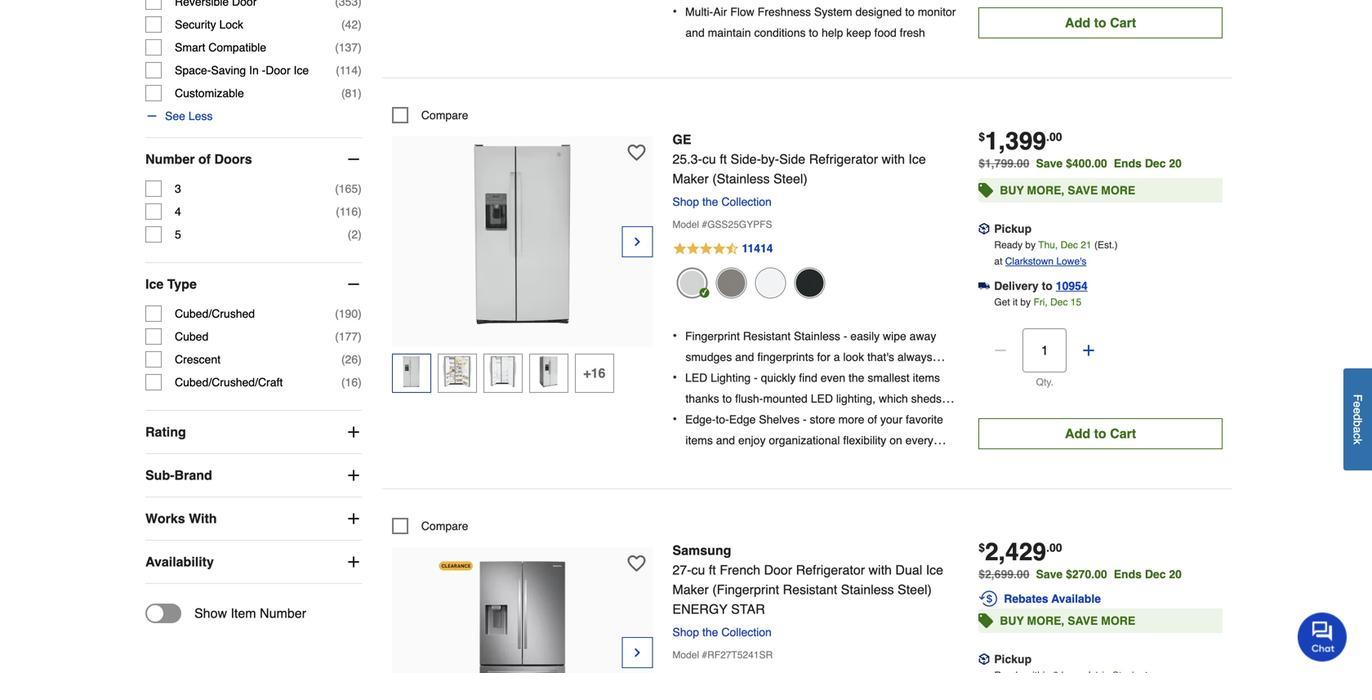 Task type: describe. For each thing, give the bounding box(es) containing it.
type
[[167, 277, 197, 292]]

the left interior
[[827, 413, 842, 426]]

1002683282 element
[[392, 518, 469, 534]]

1 vertical spatial led
[[811, 392, 834, 405]]

( for 116
[[336, 205, 340, 218]]

rebates icon image
[[979, 589, 999, 609]]

number of doors button
[[145, 138, 362, 181]]

saving
[[211, 64, 246, 77]]

ends dec 20 element for 2,429
[[1114, 568, 1189, 581]]

( for 81
[[342, 87, 345, 100]]

favorite
[[906, 413, 944, 426]]

• led lighting - quickly find even the smallest items thanks to flush-mounted led lighting, which sheds crisp, even light throughout the interior
[[673, 370, 942, 426]]

plus image for rating
[[346, 424, 362, 441]]

minus image inside see less button
[[145, 110, 159, 123]]

the up 'model # gss25gypfs' at the top of the page
[[703, 195, 719, 208]]

from
[[868, 455, 891, 468]]

sub-
[[145, 468, 175, 483]]

enjoy
[[739, 434, 766, 447]]

• multi-air flow freshness system designed to monitor and maintain conditions to help keep food fresh
[[673, 4, 957, 39]]

2 pickup from the top
[[995, 653, 1032, 666]]

# for (stainless
[[702, 219, 708, 230]]

# for (fingerprint
[[702, 650, 708, 661]]

4 stars image
[[673, 670, 769, 673]]

3 thumbnail image from the left
[[488, 356, 519, 387]]

with inside "• edge-to-edge shelves - store more of your favorite items and enjoy organizational flexibility on every level with glass shelves that extend from wall to wall"
[[713, 455, 733, 468]]

delivery
[[995, 280, 1039, 293]]

ice inside ge 25.3-cu ft side-by-side refrigerator with ice maker (stainless steel)
[[909, 152, 927, 167]]

minus image for ice type
[[346, 276, 362, 293]]

shop the collection for (stainless
[[673, 195, 772, 208]]

thanks
[[686, 392, 720, 405]]

system
[[815, 5, 853, 18]]

42
[[345, 18, 358, 31]]

qty.
[[1037, 377, 1054, 388]]

save down $1,799.00 save $400.00 ends dec 20 on the right of the page
[[1068, 184, 1099, 197]]

( for 26
[[342, 353, 345, 366]]

which
[[879, 392, 909, 405]]

( 165 )
[[335, 182, 362, 195]]

10954
[[1057, 280, 1088, 293]]

by inside ready by thu, dec 21 (est.) at clarkstown lowe's
[[1026, 239, 1036, 251]]

the up lighting,
[[849, 372, 865, 385]]

glass
[[736, 455, 763, 468]]

1 pickup image from the top
[[979, 223, 991, 235]]

minus image for number of doors
[[346, 151, 362, 168]]

to inside "• edge-to-edge shelves - store more of your favorite items and enjoy organizational flexibility on every level with glass shelves that extend from wall to wall"
[[917, 455, 926, 468]]

fingerprints
[[758, 351, 814, 364]]

a inside f e e d b a c k button
[[1352, 427, 1365, 433]]

sheds
[[912, 392, 942, 405]]

model # gss25gypfs
[[673, 219, 773, 230]]

add for 1st add to cart button
[[1066, 15, 1091, 30]]

• for • multi-air flow freshness system designed to monitor and maintain conditions to help keep food fresh
[[673, 4, 677, 19]]

dec for $400.00
[[1146, 157, 1167, 170]]

items inside "• edge-to-edge shelves - store more of your favorite items and enjoy organizational flexibility on every level with glass shelves that extend from wall to wall"
[[686, 434, 713, 447]]

star
[[732, 602, 765, 617]]

( 26 )
[[342, 353, 362, 366]]

stainless steel image
[[677, 268, 708, 299]]

designed
[[856, 5, 902, 18]]

5001986439 element
[[392, 107, 469, 123]]

shop for 25.3-cu ft side-by-side refrigerator with ice maker (stainless steel)
[[673, 195, 700, 208]]

ge
[[673, 132, 692, 147]]

with inside ge 25.3-cu ft side-by-side refrigerator with ice maker (stainless steel)
[[882, 152, 905, 167]]

and inside "• edge-to-edge shelves - store more of your favorite items and enjoy organizational flexibility on every level with glass shelves that extend from wall to wall"
[[716, 434, 736, 447]]

show
[[195, 606, 227, 621]]

collection for (stainless
[[722, 195, 772, 208]]

) for ( 16 )
[[358, 376, 362, 389]]

ends for 1,399
[[1114, 157, 1142, 170]]

$2,699.00 save $270.00 ends dec 20
[[979, 568, 1183, 581]]

rf27t5241sr
[[708, 650, 773, 661]]

more, for 27-cu ft french door refrigerator with dual ice maker (fingerprint resistant stainless steel) energy star
[[1028, 615, 1065, 628]]

$2,699.00
[[979, 568, 1030, 581]]

( for 137
[[335, 41, 339, 54]]

with inside samsung 27-cu ft french door refrigerator with dual ice maker (fingerprint resistant stainless steel) energy star
[[869, 563, 892, 578]]

save down available
[[1068, 615, 1099, 628]]

20 for 2,429
[[1170, 568, 1183, 581]]

was price $1,799.00 element
[[979, 153, 1037, 170]]

collection for (fingerprint
[[722, 626, 772, 639]]

more
[[839, 413, 865, 426]]

( 137 )
[[335, 41, 362, 54]]

rebates
[[1005, 593, 1049, 606]]

) for ( 177 )
[[358, 330, 362, 343]]

- inside • fingerprint resistant stainless - easily wipe away smudges and fingerprints for a look that's always sparkling clean
[[844, 330, 848, 343]]

throughout
[[769, 413, 823, 426]]

2
[[352, 228, 358, 241]]

on
[[890, 434, 903, 447]]

space-
[[175, 64, 211, 77]]

model # rf27t5241sr
[[673, 650, 773, 661]]

( 81 )
[[342, 87, 362, 100]]

black image
[[795, 268, 826, 299]]

quickly
[[761, 372, 796, 385]]

1 add to cart button from the top
[[979, 7, 1223, 38]]

away
[[910, 330, 937, 343]]

slate image
[[716, 268, 747, 299]]

smart
[[175, 41, 205, 54]]

ends for 2,429
[[1114, 568, 1142, 581]]

) for ( 26 )
[[358, 353, 362, 366]]

and for • multi-air flow freshness system designed to monitor and maintain conditions to help keep food fresh
[[686, 26, 705, 39]]

) for ( 165 )
[[358, 182, 362, 195]]

plus image for works with
[[346, 511, 362, 527]]

items inside • led lighting - quickly find even the smallest items thanks to flush-mounted led lighting, which sheds crisp, even light throughout the interior
[[913, 372, 941, 385]]

fri,
[[1034, 297, 1048, 308]]

steel) inside ge 25.3-cu ft side-by-side refrigerator with ice maker (stainless steel)
[[774, 171, 808, 186]]

buy more, save more for ge 25.3-cu ft side-by-side refrigerator with ice maker (stainless steel)
[[1000, 184, 1136, 197]]

+16
[[584, 366, 606, 381]]

light
[[744, 413, 765, 426]]

( for 165
[[335, 182, 339, 195]]

dec for $270.00
[[1146, 568, 1167, 581]]

buy for samsung 27-cu ft french door refrigerator with dual ice maker (fingerprint resistant stainless steel) energy star
[[1000, 615, 1025, 628]]

see less
[[165, 110, 213, 123]]

c
[[1352, 433, 1365, 439]]

10954 button
[[1057, 278, 1088, 294]]

a inside • fingerprint resistant stainless - easily wipe away smudges and fingerprints for a look that's always sparkling clean
[[834, 351, 841, 364]]

save down actual price $1,399.00 element
[[1037, 157, 1063, 170]]

flow
[[731, 5, 755, 18]]

by-
[[762, 152, 780, 167]]

25.3-
[[673, 152, 703, 167]]

maker for 25.3-
[[673, 171, 709, 186]]

french
[[720, 563, 761, 578]]

) for ( 114 )
[[358, 64, 362, 77]]

2,429
[[986, 538, 1047, 566]]

works with button
[[145, 498, 362, 540]]

( 190 )
[[335, 307, 362, 320]]

ft for side-
[[720, 152, 727, 167]]

with
[[189, 511, 217, 526]]

( 42 )
[[342, 18, 362, 31]]

flush-
[[736, 392, 764, 405]]

plus image for sub-brand
[[346, 468, 362, 484]]

( for 42
[[342, 18, 345, 31]]

show item number element
[[145, 604, 306, 624]]

help
[[822, 26, 844, 39]]

cubed
[[175, 330, 209, 343]]

2 wall from the left
[[930, 455, 949, 468]]

1 wall from the left
[[894, 455, 914, 468]]

model for 27-cu ft french door refrigerator with dual ice maker (fingerprint resistant stainless steel) energy star
[[673, 650, 700, 661]]

the down energy
[[703, 626, 719, 639]]

cart for first add to cart button from the bottom
[[1111, 426, 1137, 441]]

Stepper number input field with increment and decrement buttons number field
[[1023, 329, 1067, 373]]

21
[[1081, 239, 1092, 251]]

2 e from the top
[[1352, 408, 1365, 414]]

$1,799.00 save $400.00 ends dec 20
[[979, 157, 1183, 170]]

truck filled image
[[979, 281, 991, 292]]

samsung 27-cu ft french door refrigerator with dual ice maker (fingerprint resistant stainless steel) energy star
[[673, 543, 944, 617]]

1 e from the top
[[1352, 401, 1365, 408]]

dual
[[896, 563, 923, 578]]

refrigerator inside samsung 27-cu ft french door refrigerator with dual ice maker (fingerprint resistant stainless steel) energy star
[[796, 563, 865, 578]]

more for ge 25.3-cu ft side-by-side refrigerator with ice maker (stainless steel)
[[1102, 184, 1136, 197]]

door inside samsung 27-cu ft french door refrigerator with dual ice maker (fingerprint resistant stainless steel) energy star
[[764, 563, 793, 578]]

interior
[[846, 413, 881, 426]]

( for 177
[[335, 330, 339, 343]]

maintain
[[708, 26, 751, 39]]

food
[[875, 26, 897, 39]]

of inside "• edge-to-edge shelves - store more of your favorite items and enjoy organizational flexibility on every level with glass shelves that extend from wall to wall"
[[868, 413, 878, 426]]

rating
[[145, 425, 186, 440]]

11414 button
[[673, 239, 960, 259]]

gallery item 0 image for 2nd "chevron right" image from the bottom of the page
[[433, 145, 613, 324]]

customizable
[[175, 87, 244, 100]]

$ for 1,399
[[979, 130, 986, 143]]

( 177 )
[[335, 330, 362, 343]]

edge-
[[686, 413, 716, 426]]

(stainless
[[713, 171, 770, 186]]

.00 for 2,429
[[1047, 541, 1063, 555]]

2 thumbnail image from the left
[[442, 356, 473, 387]]

b
[[1352, 420, 1365, 427]]

0 horizontal spatial led
[[686, 372, 708, 385]]

lowe's
[[1057, 256, 1087, 267]]

16
[[345, 376, 358, 389]]

conditions
[[755, 26, 806, 39]]

tag filled image
[[979, 610, 994, 633]]

side-
[[731, 152, 762, 167]]



Task type: locate. For each thing, give the bounding box(es) containing it.
2 more, from the top
[[1028, 615, 1065, 628]]

pickup image down tag filled image
[[979, 223, 991, 235]]

1 add to cart from the top
[[1066, 15, 1137, 30]]

) down the ( 42 ) at the left top of the page
[[358, 41, 362, 54]]

1 vertical spatial by
[[1021, 297, 1031, 308]]

of left your
[[868, 413, 878, 426]]

door up (fingerprint
[[764, 563, 793, 578]]

0 vertical spatial ends
[[1114, 157, 1142, 170]]

0 vertical spatial shop the collection link
[[673, 195, 779, 208]]

2 ends dec 20 element from the top
[[1114, 568, 1189, 581]]

maker for 27-
[[673, 582, 709, 597]]

shop down energy
[[673, 626, 700, 639]]

( down ( 114 )
[[342, 87, 345, 100]]

( up 177
[[335, 307, 339, 320]]

• left crisp,
[[673, 412, 677, 427]]

1 add from the top
[[1066, 15, 1091, 30]]

) down ( 114 )
[[358, 87, 362, 100]]

2 collection from the top
[[722, 626, 772, 639]]

gallery item 0 image for 2nd "chevron right" image from the top of the page
[[433, 556, 613, 673]]

- left easily on the right of page
[[844, 330, 848, 343]]

# up 4 stars image
[[702, 650, 708, 661]]

pickup up ready
[[995, 222, 1032, 235]]

number inside show item number element
[[260, 606, 306, 621]]

137
[[339, 41, 358, 54]]

2 add from the top
[[1066, 426, 1091, 441]]

1 horizontal spatial wall
[[930, 455, 949, 468]]

fingerprint
[[686, 330, 740, 343]]

minus image up the 165
[[346, 151, 362, 168]]

• inside the • multi-air flow freshness system designed to monitor and maintain conditions to help keep food fresh
[[673, 4, 677, 19]]

of inside the number of doors button
[[199, 152, 211, 167]]

shop the collection for (fingerprint
[[673, 626, 772, 639]]

more, down $1,799.00 save $400.00 ends dec 20 on the right of the page
[[1028, 184, 1065, 197]]

security
[[175, 18, 216, 31]]

0 vertical spatial collection
[[722, 195, 772, 208]]

3 ) from the top
[[358, 64, 362, 77]]

1 plus image from the top
[[346, 424, 362, 441]]

( 16 )
[[342, 376, 362, 389]]

1 vertical spatial add to cart
[[1066, 426, 1137, 441]]

) up ( 2 )
[[358, 205, 362, 218]]

0 vertical spatial buy
[[1000, 184, 1025, 197]]

$ up $2,699.00
[[979, 541, 986, 555]]

$
[[979, 130, 986, 143], [979, 541, 986, 555]]

1 ends from the top
[[1114, 157, 1142, 170]]

- up "flush-"
[[754, 372, 758, 385]]

model for 25.3-cu ft side-by-side refrigerator with ice maker (stainless steel)
[[673, 219, 700, 230]]

• left multi-
[[673, 4, 677, 19]]

2 chevron right image from the top
[[631, 645, 644, 661]]

lighting
[[711, 372, 751, 385]]

see less button
[[145, 108, 213, 124]]

even left light
[[716, 413, 741, 426]]

1 cart from the top
[[1111, 15, 1137, 30]]

ends right $400.00
[[1114, 157, 1142, 170]]

buy more, save more for samsung 27-cu ft french door refrigerator with dual ice maker (fingerprint resistant stainless steel) energy star
[[1000, 615, 1136, 628]]

4 plus image from the top
[[346, 554, 362, 570]]

2 .00 from the top
[[1047, 541, 1063, 555]]

4 ) from the top
[[358, 87, 362, 100]]

minus image left see
[[145, 110, 159, 123]]

• for • edge-to-edge shelves - store more of your favorite items and enjoy organizational flexibility on every level with glass shelves that extend from wall to wall
[[673, 412, 677, 427]]

savings save $270.00 element
[[1037, 568, 1189, 581]]

number up 3
[[145, 152, 195, 167]]

2 shop from the top
[[673, 626, 700, 639]]

smallest
[[868, 372, 910, 385]]

more,
[[1028, 184, 1065, 197], [1028, 615, 1065, 628]]

model up 4 stars image
[[673, 650, 700, 661]]

minus image inside the number of doors button
[[346, 151, 362, 168]]

add to cart for first add to cart button from the bottom
[[1066, 426, 1137, 441]]

ft inside ge 25.3-cu ft side-by-side refrigerator with ice maker (stainless steel)
[[720, 152, 727, 167]]

2 model from the top
[[673, 650, 700, 661]]

clean
[[735, 372, 762, 385]]

ice inside samsung 27-cu ft french door refrigerator with dual ice maker (fingerprint resistant stainless steel) energy star
[[927, 563, 944, 578]]

a up k
[[1352, 427, 1365, 433]]

• inside • fingerprint resistant stainless - easily wipe away smudges and fingerprints for a look that's always sparkling clean
[[673, 328, 677, 343]]

steel) down dual at bottom right
[[898, 582, 932, 597]]

cu down samsung
[[692, 563, 706, 578]]

( 116 )
[[336, 205, 362, 218]]

2 more from the top
[[1102, 615, 1136, 628]]

k
[[1352, 439, 1365, 445]]

( down the 165
[[336, 205, 340, 218]]

cart for 1st add to cart button
[[1111, 15, 1137, 30]]

air
[[714, 5, 728, 18]]

look
[[844, 351, 865, 364]]

plus image for availability
[[346, 554, 362, 570]]

sparkling
[[686, 372, 732, 385]]

ft inside samsung 27-cu ft french door refrigerator with dual ice maker (fingerprint resistant stainless steel) energy star
[[709, 563, 717, 578]]

+16 button
[[575, 354, 614, 393]]

• inside "• edge-to-edge shelves - store more of your favorite items and enjoy organizational flexibility on every level with glass shelves that extend from wall to wall"
[[673, 412, 677, 427]]

1 vertical spatial pickup image
[[979, 654, 991, 665]]

0 vertical spatial add
[[1066, 15, 1091, 30]]

maker inside ge 25.3-cu ft side-by-side refrigerator with ice maker (stainless steel)
[[673, 171, 709, 186]]

) for ( 190 )
[[358, 307, 362, 320]]

1 vertical spatial and
[[736, 351, 755, 364]]

2 ) from the top
[[358, 41, 362, 54]]

) for ( 2 )
[[358, 228, 362, 241]]

3 plus image from the top
[[346, 511, 362, 527]]

5 ) from the top
[[358, 182, 362, 195]]

2 cart from the top
[[1111, 426, 1137, 441]]

shop the collection link for (stainless
[[673, 195, 779, 208]]

( for 16
[[342, 376, 345, 389]]

1 collection from the top
[[722, 195, 772, 208]]

lock
[[219, 18, 244, 31]]

- inside "• edge-to-edge shelves - store more of your favorite items and enjoy organizational flexibility on every level with glass shelves that extend from wall to wall"
[[803, 413, 807, 426]]

1 vertical spatial model
[[673, 650, 700, 661]]

# up "4.5 stars" 'image' at the top
[[702, 219, 708, 230]]

) up 81 at top
[[358, 64, 362, 77]]

plus image
[[1081, 342, 1098, 359]]

add to cart button
[[979, 7, 1223, 38], [979, 418, 1223, 450]]

0 vertical spatial of
[[199, 152, 211, 167]]

1 maker from the top
[[673, 171, 709, 186]]

refrigerator right side
[[810, 152, 879, 167]]

rebates available
[[1005, 593, 1102, 606]]

0 vertical spatial with
[[882, 152, 905, 167]]

5
[[175, 228, 181, 241]]

chevron right image
[[631, 234, 644, 250], [631, 645, 644, 661]]

• left fingerprint
[[673, 328, 677, 343]]

2 pickup image from the top
[[979, 654, 991, 665]]

cu
[[703, 152, 717, 167], [692, 563, 706, 578]]

pickup image
[[979, 223, 991, 235], [979, 654, 991, 665]]

1 horizontal spatial led
[[811, 392, 834, 405]]

heart outline image
[[628, 144, 646, 162]]

1 chevron right image from the top
[[631, 234, 644, 250]]

0 horizontal spatial ft
[[709, 563, 717, 578]]

smart compatible
[[175, 41, 266, 54]]

4 • from the top
[[673, 412, 677, 427]]

) for ( 137 )
[[358, 41, 362, 54]]

2 add to cart button from the top
[[979, 418, 1223, 450]]

1 vertical spatial cu
[[692, 563, 706, 578]]

1 horizontal spatial number
[[260, 606, 306, 621]]

lighting,
[[837, 392, 876, 405]]

0 vertical spatial add to cart button
[[979, 7, 1223, 38]]

d
[[1352, 414, 1365, 420]]

.00 inside $ 1,399 .00
[[1047, 130, 1063, 143]]

0 vertical spatial shop
[[673, 195, 700, 208]]

and inside the • multi-air flow freshness system designed to monitor and maintain conditions to help keep food fresh
[[686, 26, 705, 39]]

fresh
[[900, 26, 926, 39]]

1 vertical spatial buy
[[1000, 615, 1025, 628]]

0 vertical spatial more
[[1102, 184, 1136, 197]]

$ 2,429 .00
[[979, 538, 1063, 566]]

gallery item 0 image
[[433, 145, 613, 324], [433, 556, 613, 673]]

to
[[906, 5, 915, 18], [1095, 15, 1107, 30], [809, 26, 819, 39], [1042, 280, 1053, 293], [723, 392, 732, 405], [1095, 426, 1107, 441], [917, 455, 926, 468]]

6 ) from the top
[[358, 205, 362, 218]]

1 shop from the top
[[673, 195, 700, 208]]

( down the ( 190 )
[[335, 330, 339, 343]]

led
[[686, 372, 708, 385], [811, 392, 834, 405]]

save up rebates available on the right bottom of the page
[[1037, 568, 1063, 581]]

1 .00 from the top
[[1047, 130, 1063, 143]]

ft down samsung
[[709, 563, 717, 578]]

shop the collection up model # rf27t5241sr
[[673, 626, 772, 639]]

and up clean
[[736, 351, 755, 364]]

0 vertical spatial ends dec 20 element
[[1114, 157, 1189, 170]]

( down 116
[[348, 228, 352, 241]]

1 20 from the top
[[1170, 157, 1183, 170]]

1 horizontal spatial items
[[913, 372, 941, 385]]

2 buy from the top
[[1000, 615, 1025, 628]]

1 vertical spatial ends dec 20 element
[[1114, 568, 1189, 581]]

) up ( 16 )
[[358, 353, 362, 366]]

2 $ from the top
[[979, 541, 986, 555]]

resistant inside • fingerprint resistant stainless - easily wipe away smudges and fingerprints for a look that's always sparkling clean
[[744, 330, 791, 343]]

f e e d b a c k
[[1352, 394, 1365, 445]]

- right in
[[262, 64, 266, 77]]

plus image
[[346, 424, 362, 441], [346, 468, 362, 484], [346, 511, 362, 527], [346, 554, 362, 570]]

• left "sparkling"
[[673, 370, 677, 385]]

.00 inside $ 2,429 .00
[[1047, 541, 1063, 555]]

1 buy from the top
[[1000, 184, 1025, 197]]

always
[[898, 351, 933, 364]]

items up sheds
[[913, 372, 941, 385]]

buy for ge 25.3-cu ft side-by-side refrigerator with ice maker (stainless steel)
[[1000, 184, 1025, 197]]

ends dec 20 element up 'rebates available' button
[[1114, 568, 1189, 581]]

( down the ( 26 )
[[342, 376, 345, 389]]

collection down (stainless
[[722, 195, 772, 208]]

( for 190
[[335, 307, 339, 320]]

more down 'rebates available' button
[[1102, 615, 1136, 628]]

resistant right (fingerprint
[[783, 582, 838, 597]]

0 vertical spatial resistant
[[744, 330, 791, 343]]

ends dec 20 element
[[1114, 157, 1189, 170], [1114, 568, 1189, 581]]

ends dec 20 element right $400.00
[[1114, 157, 1189, 170]]

maker down 27- at bottom
[[673, 582, 709, 597]]

collection down star
[[722, 626, 772, 639]]

0 horizontal spatial number
[[145, 152, 195, 167]]

$ up $1,799.00
[[979, 130, 986, 143]]

0 vertical spatial model
[[673, 219, 700, 230]]

ends up 'rebates available' button
[[1114, 568, 1142, 581]]

crescent
[[175, 353, 221, 366]]

2 vertical spatial with
[[869, 563, 892, 578]]

more, for 25.3-cu ft side-by-side refrigerator with ice maker (stainless steel)
[[1028, 184, 1065, 197]]

0 vertical spatial steel)
[[774, 171, 808, 186]]

1 vertical spatial maker
[[673, 582, 709, 597]]

0 vertical spatial more,
[[1028, 184, 1065, 197]]

• inside • led lighting - quickly find even the smallest items thanks to flush-mounted led lighting, which sheds crisp, even light throughout the interior
[[673, 370, 677, 385]]

• for • led lighting - quickly find even the smallest items thanks to flush-mounted led lighting, which sheds crisp, even light throughout the interior
[[673, 370, 677, 385]]

wall down every in the right of the page
[[930, 455, 949, 468]]

more, down rebates available on the right bottom of the page
[[1028, 615, 1065, 628]]

doors
[[214, 152, 252, 167]]

- inside • led lighting - quickly find even the smallest items thanks to flush-mounted led lighting, which sheds crisp, even light throughout the interior
[[754, 372, 758, 385]]

0 horizontal spatial steel)
[[774, 171, 808, 186]]

1 horizontal spatial even
[[821, 372, 846, 385]]

for
[[818, 351, 831, 364]]

pickup image down tag filled icon
[[979, 654, 991, 665]]

less
[[189, 110, 213, 123]]

1 vertical spatial number
[[260, 606, 306, 621]]

buy more, save more down available
[[1000, 615, 1136, 628]]

energy
[[673, 602, 728, 617]]

$270.00
[[1067, 568, 1108, 581]]

and down to-
[[716, 434, 736, 447]]

ft for french
[[709, 563, 717, 578]]

2 gallery item 0 image from the top
[[433, 556, 613, 673]]

1 vertical spatial collection
[[722, 626, 772, 639]]

maker down 25.3-
[[673, 171, 709, 186]]

savings save $400.00 element
[[1037, 157, 1189, 170]]

and inside • fingerprint resistant stainless - easily wipe away smudges and fingerprints for a look that's always sparkling clean
[[736, 351, 755, 364]]

1 vertical spatial ends
[[1114, 568, 1142, 581]]

1 shop the collection link from the top
[[673, 195, 779, 208]]

shelves
[[766, 455, 805, 468]]

0 horizontal spatial a
[[834, 351, 841, 364]]

stainless inside samsung 27-cu ft french door refrigerator with dual ice maker (fingerprint resistant stainless steel) energy star
[[841, 582, 895, 597]]

2 # from the top
[[702, 650, 708, 661]]

0 vertical spatial refrigerator
[[810, 152, 879, 167]]

ft
[[720, 152, 727, 167], [709, 563, 717, 578]]

heart outline image
[[628, 555, 646, 573]]

pickup down rebates
[[995, 653, 1032, 666]]

( for 114
[[336, 64, 340, 77]]

clarkstown
[[1006, 256, 1054, 267]]

security lock
[[175, 18, 244, 31]]

1 horizontal spatial steel)
[[898, 582, 932, 597]]

ge 25.3-cu ft side-by-side refrigerator with ice maker (stainless steel)
[[673, 132, 927, 186]]

0 vertical spatial maker
[[673, 171, 709, 186]]

4.5 stars image
[[673, 239, 774, 259]]

$ inside $ 1,399 .00
[[979, 130, 986, 143]]

0 vertical spatial cu
[[703, 152, 717, 167]]

your
[[881, 413, 903, 426]]

1 compare from the top
[[422, 109, 469, 122]]

0 vertical spatial minus image
[[346, 151, 362, 168]]

resistant up fingerprints
[[744, 330, 791, 343]]

1 vertical spatial steel)
[[898, 582, 932, 597]]

1 vertical spatial resistant
[[783, 582, 838, 597]]

was price $2,699.00 element
[[979, 564, 1037, 581]]

dec inside ready by thu, dec 21 (est.) at clarkstown lowe's
[[1061, 239, 1079, 251]]

0 horizontal spatial minus image
[[145, 110, 159, 123]]

buy right tag filled image
[[1000, 184, 1025, 197]]

minus image left stepper number input field with increment and decrement buttons number field
[[993, 342, 1009, 359]]

2 vertical spatial and
[[716, 434, 736, 447]]

number right the item
[[260, 606, 306, 621]]

0 horizontal spatial items
[[686, 434, 713, 447]]

1 vertical spatial minus image
[[993, 342, 1009, 359]]

26
[[345, 353, 358, 366]]

2 plus image from the top
[[346, 468, 362, 484]]

to inside • led lighting - quickly find even the smallest items thanks to flush-mounted led lighting, which sheds crisp, even light throughout the interior
[[723, 392, 732, 405]]

1 vertical spatial of
[[868, 413, 878, 426]]

2 20 from the top
[[1170, 568, 1183, 581]]

1 more from the top
[[1102, 184, 1136, 197]]

crisp,
[[686, 413, 713, 426]]

2 compare from the top
[[422, 520, 469, 533]]

1 # from the top
[[702, 219, 708, 230]]

shop down 25.3-
[[673, 195, 700, 208]]

samsung
[[673, 543, 732, 558]]

with
[[882, 152, 905, 167], [713, 455, 733, 468], [869, 563, 892, 578]]

1 vertical spatial 20
[[1170, 568, 1183, 581]]

0 vertical spatial pickup image
[[979, 223, 991, 235]]

) up 137
[[358, 18, 362, 31]]

0 vertical spatial led
[[686, 372, 708, 385]]

2 maker from the top
[[673, 582, 709, 597]]

shop
[[673, 195, 700, 208], [673, 626, 700, 639]]

( for 2
[[348, 228, 352, 241]]

minus image
[[145, 110, 159, 123], [993, 342, 1009, 359]]

resistant inside samsung 27-cu ft french door refrigerator with dual ice maker (fingerprint resistant stainless steel) energy star
[[783, 582, 838, 597]]

level
[[686, 455, 710, 468]]

1 vertical spatial items
[[686, 434, 713, 447]]

1 vertical spatial add to cart button
[[979, 418, 1223, 450]]

) up 116
[[358, 182, 362, 195]]

cu left side-
[[703, 152, 717, 167]]

0 vertical spatial minus image
[[145, 110, 159, 123]]

compatible
[[209, 41, 266, 54]]

.00 up $1,799.00 save $400.00 ends dec 20 on the right of the page
[[1047, 130, 1063, 143]]

1 pickup from the top
[[995, 222, 1032, 235]]

1 model from the top
[[673, 219, 700, 230]]

0 vertical spatial chevron right image
[[631, 234, 644, 250]]

delivery to 10954
[[995, 280, 1088, 293]]

1 vertical spatial buy more, save more
[[1000, 615, 1136, 628]]

of left doors
[[199, 152, 211, 167]]

1 ) from the top
[[358, 18, 362, 31]]

10 ) from the top
[[358, 353, 362, 366]]

item
[[231, 606, 256, 621]]

see
[[165, 110, 185, 123]]

) for ( 81 )
[[358, 87, 362, 100]]

dec up 'rebates available' button
[[1146, 568, 1167, 581]]

1 vertical spatial pickup
[[995, 653, 1032, 666]]

compare inside '5001986439' element
[[422, 109, 469, 122]]

shop the collection link up 'model # gss25gypfs' at the top of the page
[[673, 195, 779, 208]]

1 vertical spatial with
[[713, 455, 733, 468]]

0 horizontal spatial even
[[716, 413, 741, 426]]

cu for 27-
[[692, 563, 706, 578]]

white image
[[755, 268, 786, 299]]

) down 116
[[358, 228, 362, 241]]

) down the ( 26 )
[[358, 376, 362, 389]]

dec up lowe's
[[1061, 239, 1079, 251]]

chat invite button image
[[1299, 612, 1348, 662]]

.00 up $2,699.00 save $270.00 ends dec 20
[[1047, 541, 1063, 555]]

) up 177
[[358, 307, 362, 320]]

) for ( 42 )
[[358, 18, 362, 31]]

2 shop the collection from the top
[[673, 626, 772, 639]]

compare inside 1002683282 element
[[422, 520, 469, 533]]

sub-brand
[[145, 468, 212, 483]]

shop the collection up 'model # gss25gypfs' at the top of the page
[[673, 195, 772, 208]]

1 vertical spatial $
[[979, 541, 986, 555]]

e up b at the bottom right
[[1352, 408, 1365, 414]]

rebates available button
[[979, 589, 1223, 609]]

• fingerprint resistant stainless - easily wipe away smudges and fingerprints for a look that's always sparkling clean
[[673, 328, 937, 385]]

dec right $400.00
[[1146, 157, 1167, 170]]

9 ) from the top
[[358, 330, 362, 343]]

find
[[799, 372, 818, 385]]

.00 for 1,399
[[1047, 130, 1063, 143]]

( 2 )
[[348, 228, 362, 241]]

plus image inside rating button
[[346, 424, 362, 441]]

1 vertical spatial #
[[702, 650, 708, 661]]

maker inside samsung 27-cu ft french door refrigerator with dual ice maker (fingerprint resistant stainless steel) energy star
[[673, 582, 709, 597]]

add to cart for 1st add to cart button
[[1066, 15, 1137, 30]]

led up store
[[811, 392, 834, 405]]

4 thumbnail image from the left
[[533, 356, 565, 387]]

refrigerator
[[810, 152, 879, 167], [796, 563, 865, 578]]

refrigerator inside ge 25.3-cu ft side-by-side refrigerator with ice maker (stainless steel)
[[810, 152, 879, 167]]

shop the collection
[[673, 195, 772, 208], [673, 626, 772, 639]]

1 vertical spatial more
[[1102, 615, 1136, 628]]

0 vertical spatial .00
[[1047, 130, 1063, 143]]

plus image inside works with button
[[346, 511, 362, 527]]

1 vertical spatial stainless
[[841, 582, 895, 597]]

• edge-to-edge shelves - store more of your favorite items and enjoy organizational flexibility on every level with glass shelves that extend from wall to wall
[[673, 412, 949, 468]]

$ for 2,429
[[979, 541, 986, 555]]

dec
[[1146, 157, 1167, 170], [1061, 239, 1079, 251], [1051, 297, 1068, 308], [1146, 568, 1167, 581]]

( 114 )
[[336, 64, 362, 77]]

1 vertical spatial door
[[764, 563, 793, 578]]

8 ) from the top
[[358, 307, 362, 320]]

more for samsung 27-cu ft french door refrigerator with dual ice maker (fingerprint resistant stainless steel) energy star
[[1102, 615, 1136, 628]]

2 shop the collection link from the top
[[673, 626, 779, 639]]

cu for 25.3-
[[703, 152, 717, 167]]

items
[[913, 372, 941, 385], [686, 434, 713, 447]]

1 thumbnail image from the left
[[396, 356, 427, 387]]

1 vertical spatial even
[[716, 413, 741, 426]]

1 shop the collection from the top
[[673, 195, 772, 208]]

door right in
[[266, 64, 291, 77]]

easily
[[851, 330, 880, 343]]

1 horizontal spatial minus image
[[993, 342, 1009, 359]]

0 vertical spatial add to cart
[[1066, 15, 1137, 30]]

refrigerator left dual at bottom right
[[796, 563, 865, 578]]

( down 137
[[336, 64, 340, 77]]

1 • from the top
[[673, 4, 677, 19]]

0 vertical spatial by
[[1026, 239, 1036, 251]]

$ 1,399 .00
[[979, 127, 1063, 155]]

(est.)
[[1095, 239, 1118, 251]]

sub-brand button
[[145, 454, 362, 497]]

2 • from the top
[[673, 328, 677, 343]]

and for • fingerprint resistant stainless - easily wipe away smudges and fingerprints for a look that's always sparkling clean
[[736, 351, 755, 364]]

1 horizontal spatial door
[[764, 563, 793, 578]]

20 for 1,399
[[1170, 157, 1183, 170]]

2 minus image from the top
[[346, 276, 362, 293]]

1 vertical spatial minus image
[[346, 276, 362, 293]]

works
[[145, 511, 185, 526]]

2 ends from the top
[[1114, 568, 1142, 581]]

1 vertical spatial shop
[[673, 626, 700, 639]]

plus image inside availability button
[[346, 554, 362, 570]]

1 horizontal spatial stainless
[[841, 582, 895, 597]]

by right it
[[1021, 297, 1031, 308]]

• for • fingerprint resistant stainless - easily wipe away smudges and fingerprints for a look that's always sparkling clean
[[673, 328, 677, 343]]

1 horizontal spatial ft
[[720, 152, 727, 167]]

1 vertical spatial cart
[[1111, 426, 1137, 441]]

0 vertical spatial compare
[[422, 109, 469, 122]]

it
[[1013, 297, 1018, 308]]

minus image
[[346, 151, 362, 168], [346, 276, 362, 293]]

dec for by
[[1051, 297, 1068, 308]]

thumbnail image
[[396, 356, 427, 387], [442, 356, 473, 387], [488, 356, 519, 387], [533, 356, 565, 387]]

actual price $2,429.00 element
[[979, 538, 1063, 566]]

buy right tag filled icon
[[1000, 615, 1025, 628]]

1 vertical spatial chevron right image
[[631, 645, 644, 661]]

steel) inside samsung 27-cu ft french door refrigerator with dual ice maker (fingerprint resistant stainless steel) energy star
[[898, 582, 932, 597]]

0 horizontal spatial of
[[199, 152, 211, 167]]

0 horizontal spatial door
[[266, 64, 291, 77]]

wall
[[894, 455, 914, 468], [930, 455, 949, 468]]

1 horizontal spatial of
[[868, 413, 878, 426]]

#
[[702, 219, 708, 230], [702, 650, 708, 661]]

1 buy more, save more from the top
[[1000, 184, 1136, 197]]

) up 26
[[358, 330, 362, 343]]

1 more, from the top
[[1028, 184, 1065, 197]]

0 vertical spatial buy more, save more
[[1000, 184, 1136, 197]]

2 buy more, save more from the top
[[1000, 615, 1136, 628]]

1 horizontal spatial a
[[1352, 427, 1365, 433]]

1 vertical spatial .00
[[1047, 541, 1063, 555]]

2 add to cart from the top
[[1066, 426, 1137, 441]]

0 vertical spatial $
[[979, 130, 986, 143]]

1 minus image from the top
[[346, 151, 362, 168]]

ice type
[[145, 277, 197, 292]]

and
[[686, 26, 705, 39], [736, 351, 755, 364], [716, 434, 736, 447]]

shop for 27-cu ft french door refrigerator with dual ice maker (fingerprint resistant stainless steel) energy star
[[673, 626, 700, 639]]

0 vertical spatial stainless
[[794, 330, 841, 343]]

ice inside button
[[145, 277, 164, 292]]

0 vertical spatial gallery item 0 image
[[433, 145, 613, 324]]

dec left 15
[[1051, 297, 1068, 308]]

0 vertical spatial 20
[[1170, 157, 1183, 170]]

0 vertical spatial pickup
[[995, 222, 1032, 235]]

items down crisp,
[[686, 434, 713, 447]]

tag filled image
[[979, 179, 994, 202]]

actual price $1,399.00 element
[[979, 127, 1063, 155]]

ft left side-
[[720, 152, 727, 167]]

shop the collection link for (fingerprint
[[673, 626, 779, 639]]

( up 137
[[342, 18, 345, 31]]

11 ) from the top
[[358, 376, 362, 389]]

1 vertical spatial more,
[[1028, 615, 1065, 628]]

ends dec 20 element for 1,399
[[1114, 157, 1189, 170]]

0 vertical spatial a
[[834, 351, 841, 364]]

e up 'd'
[[1352, 401, 1365, 408]]

number
[[145, 152, 195, 167], [260, 606, 306, 621]]

1 gallery item 0 image from the top
[[433, 145, 613, 324]]

3 • from the top
[[673, 370, 677, 385]]

shop the collection link up model # rf27t5241sr
[[673, 626, 779, 639]]

ice
[[294, 64, 309, 77], [909, 152, 927, 167], [145, 277, 164, 292], [927, 563, 944, 578]]

minus image inside ice type button
[[346, 276, 362, 293]]

1 $ from the top
[[979, 130, 986, 143]]

) for ( 116 )
[[358, 205, 362, 218]]

0 horizontal spatial stainless
[[794, 330, 841, 343]]

4
[[175, 205, 181, 218]]

1 ends dec 20 element from the top
[[1114, 157, 1189, 170]]

compare for ge
[[422, 109, 469, 122]]

$ inside $ 2,429 .00
[[979, 541, 986, 555]]

cu inside samsung 27-cu ft french door refrigerator with dual ice maker (fingerprint resistant stainless steel) energy star
[[692, 563, 706, 578]]

minus image up the ( 190 )
[[346, 276, 362, 293]]

stainless inside • fingerprint resistant stainless - easily wipe away smudges and fingerprints for a look that's always sparkling clean
[[794, 330, 841, 343]]

number of doors
[[145, 152, 252, 167]]

plus image inside sub-brand button
[[346, 468, 362, 484]]

0 vertical spatial and
[[686, 26, 705, 39]]

- left store
[[803, 413, 807, 426]]

cu inside ge 25.3-cu ft side-by-side refrigerator with ice maker (stainless steel)
[[703, 152, 717, 167]]

$400.00
[[1067, 157, 1108, 170]]

compare for samsung
[[422, 520, 469, 533]]

steel) down side
[[774, 171, 808, 186]]

number inside the number of doors button
[[145, 152, 195, 167]]

1 vertical spatial compare
[[422, 520, 469, 533]]

0 vertical spatial door
[[266, 64, 291, 77]]

0 vertical spatial cart
[[1111, 15, 1137, 30]]

add for first add to cart button from the bottom
[[1066, 426, 1091, 441]]

7 ) from the top
[[358, 228, 362, 241]]

1 vertical spatial ft
[[709, 563, 717, 578]]

0 vertical spatial even
[[821, 372, 846, 385]]

0 vertical spatial #
[[702, 219, 708, 230]]

114
[[340, 64, 358, 77]]

more down savings save $400.00 element
[[1102, 184, 1136, 197]]

model up "4.5 stars" 'image' at the top
[[673, 219, 700, 230]]



Task type: vqa. For each thing, say whether or not it's contained in the screenshot.
'Security Lock'
yes



